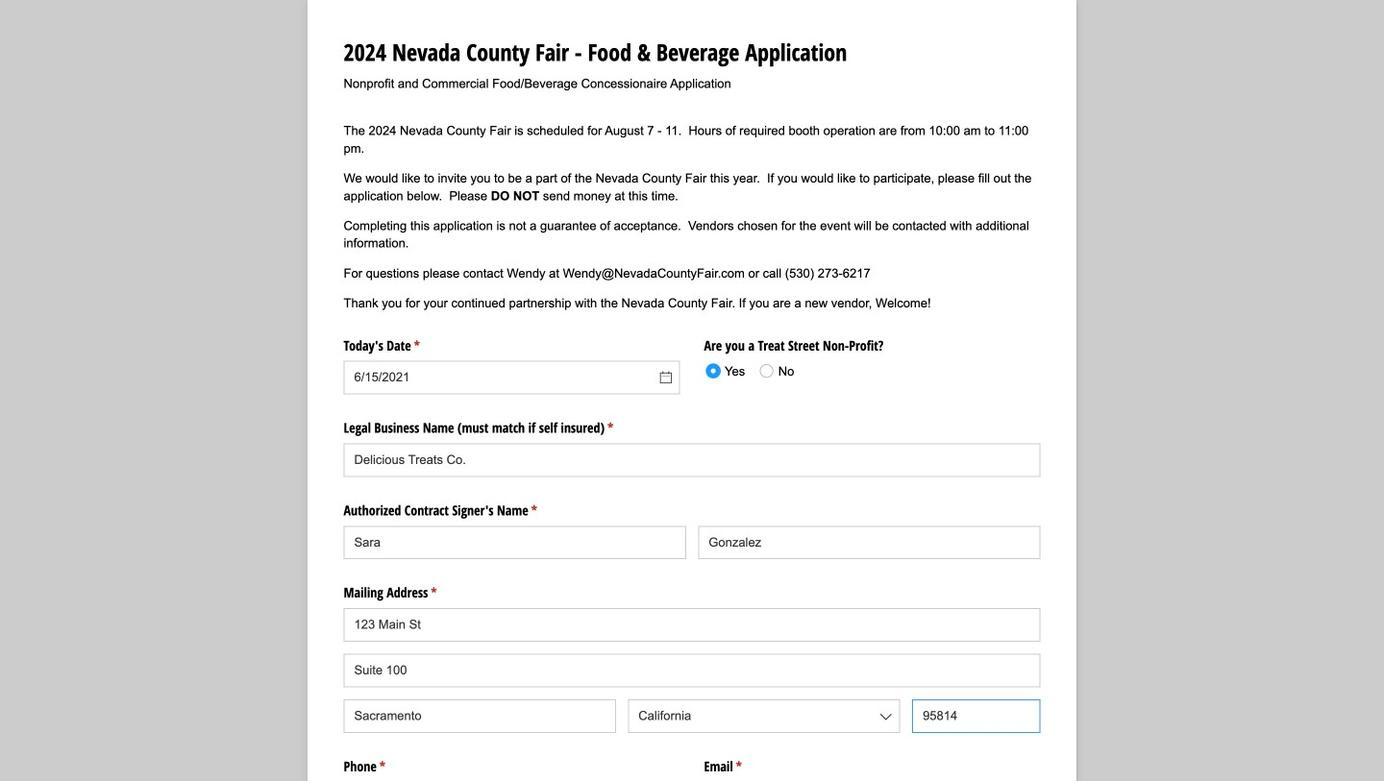 Task type: locate. For each thing, give the bounding box(es) containing it.
None text field
[[344, 361, 680, 395], [344, 444, 1041, 477], [344, 361, 680, 395], [344, 444, 1041, 477]]

None radio
[[700, 356, 758, 385], [754, 356, 795, 385], [700, 356, 758, 385], [754, 356, 795, 385]]

Last text field
[[698, 526, 1041, 560]]

Address Line 1 text field
[[344, 609, 1041, 642]]

Address Line 2 text field
[[344, 654, 1041, 688]]

First text field
[[344, 526, 686, 560]]



Task type: describe. For each thing, give the bounding box(es) containing it.
Zip Code text field
[[913, 700, 1041, 734]]

City text field
[[344, 700, 616, 734]]

State text field
[[628, 700, 901, 734]]



